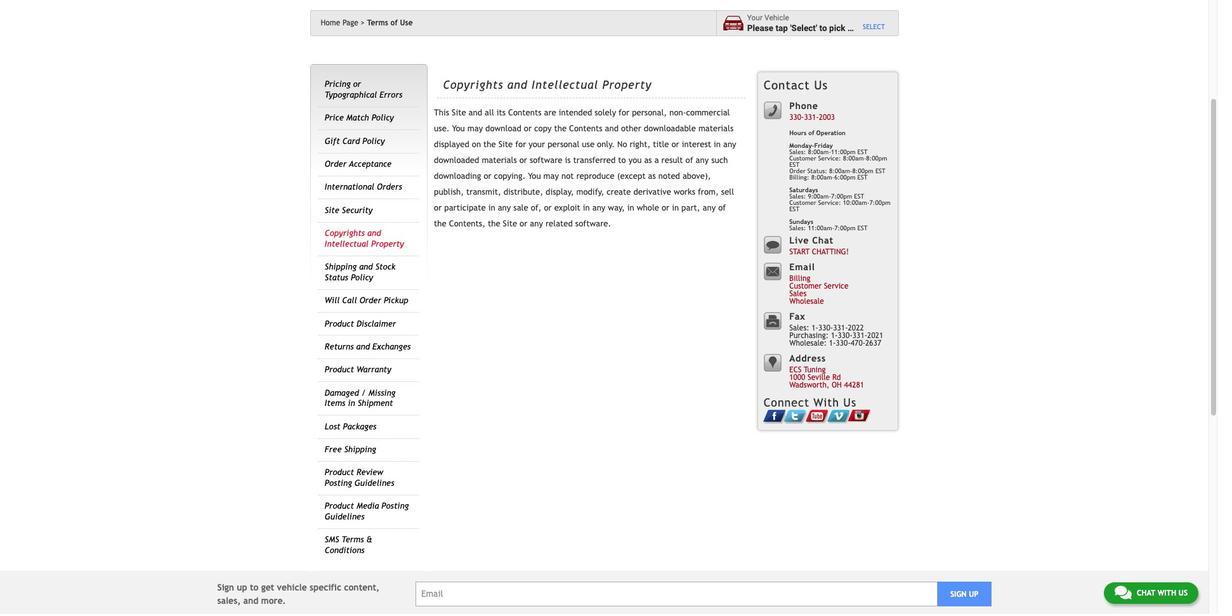 Task type: locate. For each thing, give the bounding box(es) containing it.
0 vertical spatial terms
[[367, 18, 388, 27]]

a left result
[[655, 156, 659, 165]]

0 horizontal spatial you
[[452, 124, 465, 133]]

1 horizontal spatial up
[[969, 590, 979, 599]]

or right title on the top right of page
[[672, 140, 680, 149]]

review
[[357, 468, 383, 478]]

0 horizontal spatial intellectual
[[325, 239, 369, 249]]

0 horizontal spatial chat
[[813, 235, 834, 246]]

or up the typographical
[[353, 80, 361, 89]]

will call order pickup
[[325, 296, 409, 305]]

any up software.
[[593, 203, 606, 213]]

7:00pm
[[832, 193, 853, 200], [870, 199, 891, 206], [835, 225, 856, 232]]

product for product media posting guidelines
[[325, 502, 354, 511]]

1 vertical spatial contents
[[569, 124, 603, 133]]

sales: down 'hours' on the top of the page
[[790, 149, 806, 156]]

330-
[[790, 113, 805, 122], [819, 324, 834, 333], [838, 332, 853, 340], [836, 339, 851, 348]]

0 horizontal spatial vehicle
[[277, 583, 307, 593]]

0 horizontal spatial may
[[468, 124, 483, 133]]

order acceptance link
[[325, 159, 392, 169]]

gift card policy
[[325, 136, 385, 146]]

2 sales: from the top
[[790, 193, 806, 200]]

please
[[748, 23, 774, 33]]

posting right media
[[382, 502, 409, 511]]

site right this at the top left of page
[[452, 108, 466, 118]]

2 horizontal spatial us
[[1179, 589, 1188, 598]]

order down gift
[[325, 159, 347, 169]]

terms right "page"
[[367, 18, 388, 27]]

price match policy
[[325, 113, 394, 123]]

0 vertical spatial guidelines
[[355, 479, 395, 488]]

331- inside 'phone 330-331-2003'
[[805, 113, 819, 122]]

in inside damaged / missing items in shipment
[[348, 399, 355, 408]]

free shipping
[[325, 445, 376, 455]]

in right way,
[[628, 203, 635, 213]]

to left pick
[[820, 23, 828, 33]]

lost
[[325, 422, 341, 431]]

site left security
[[325, 206, 340, 215]]

1 vertical spatial materials
[[482, 156, 517, 165]]

2637
[[866, 339, 882, 348]]

2 vertical spatial to
[[250, 583, 259, 593]]

order acceptance
[[325, 159, 392, 169]]

connect with us
[[764, 396, 857, 409]]

to inside this site and all its contents are intended solely for personal, non-commercial use. you may download or copy the contents and other downloadable materials displayed on the site for your personal use only. no right, title or interest in any downloaded materials or software is transferred to you as a result of any such downloading or copying. you may not reproduce (except as noted above), publish, transmit, distribute, display, modify, create derivative works from, sell or participate in any sale of, or exploit in any way, in whole or in part, any of the contents, the site or any related software.
[[619, 156, 626, 165]]

copyrights up all
[[443, 78, 504, 91]]

1 vertical spatial posting
[[382, 502, 409, 511]]

chat left with at the right of page
[[1138, 589, 1156, 598]]

address ecs tuning 1000 seville rd wadsworth, oh 44281
[[790, 353, 865, 390]]

3 sales: from the top
[[790, 225, 806, 232]]

1 horizontal spatial 331-
[[834, 324, 848, 333]]

2 vertical spatial customer
[[790, 282, 822, 291]]

0 vertical spatial materials
[[699, 124, 734, 133]]

software
[[530, 156, 563, 165]]

1 vertical spatial a
[[655, 156, 659, 165]]

product left media
[[325, 502, 354, 511]]

any left sale
[[498, 203, 511, 213]]

contents up the 'use'
[[569, 124, 603, 133]]

0 vertical spatial as
[[645, 156, 652, 165]]

0 vertical spatial to
[[820, 23, 828, 33]]

1 horizontal spatial copyrights and intellectual property
[[443, 78, 652, 91]]

0 vertical spatial intellectual
[[532, 78, 599, 91]]

comments image
[[1115, 585, 1132, 601]]

you up distribute, in the top of the page
[[528, 171, 541, 181]]

0 horizontal spatial copyrights
[[325, 229, 365, 238]]

tap
[[776, 23, 788, 33]]

8:00am- up the 9:00am- at the top right of the page
[[812, 174, 835, 181]]

guidelines
[[355, 479, 395, 488], [325, 512, 365, 522]]

fax
[[790, 311, 806, 322]]

3 customer from the top
[[790, 282, 822, 291]]

chat down 11:00am-
[[813, 235, 834, 246]]

guidelines down media
[[325, 512, 365, 522]]

0 vertical spatial vehicle
[[855, 23, 882, 33]]

2 service: from the top
[[819, 199, 842, 206]]

interest
[[682, 140, 712, 149]]

materials up copying.
[[482, 156, 517, 165]]

product inside 'product media posting guidelines'
[[325, 502, 354, 511]]

1 horizontal spatial sign
[[951, 590, 967, 599]]

2 horizontal spatial 331-
[[853, 332, 868, 340]]

posting down free
[[325, 479, 352, 488]]

up inside the sign up to get vehicle specific content, sales, and more.
[[237, 583, 247, 593]]

billing:
[[790, 174, 810, 181]]

0 horizontal spatial posting
[[325, 479, 352, 488]]

any
[[724, 140, 737, 149], [696, 156, 709, 165], [498, 203, 511, 213], [593, 203, 606, 213], [703, 203, 716, 213], [530, 219, 543, 229]]

policy right card
[[363, 136, 385, 146]]

from,
[[698, 187, 719, 197]]

1 vertical spatial copyrights and intellectual property
[[325, 229, 404, 249]]

1 horizontal spatial copyrights
[[443, 78, 504, 91]]

page
[[343, 18, 359, 27]]

or down sale
[[520, 219, 528, 229]]

sign up
[[951, 590, 979, 599]]

1 horizontal spatial vehicle
[[855, 23, 882, 33]]

in down transmit, in the top of the page
[[489, 203, 496, 213]]

0 horizontal spatial 331-
[[805, 113, 819, 122]]

sign inside 'button'
[[951, 590, 967, 599]]

no
[[618, 140, 628, 149]]

property up solely
[[603, 78, 652, 91]]

pickup
[[384, 296, 409, 305]]

copyrights down "site security"
[[325, 229, 365, 238]]

product warranty link
[[325, 365, 391, 375]]

sign for sign up to get vehicle specific content, sales, and more.
[[217, 583, 234, 593]]

of right 'hours' on the top of the page
[[809, 129, 815, 136]]

0 horizontal spatial up
[[237, 583, 247, 593]]

get
[[261, 583, 274, 593]]

a inside your vehicle please tap 'select' to pick a vehicle
[[848, 23, 853, 33]]

for left your on the top left
[[516, 140, 526, 149]]

331-
[[805, 113, 819, 122], [834, 324, 848, 333], [853, 332, 868, 340]]

8:00pm down 11:00pm
[[853, 168, 874, 175]]

order left the 'status:'
[[790, 168, 806, 175]]

product media posting guidelines link
[[325, 502, 409, 522]]

us up the phone
[[815, 78, 829, 92]]

modify,
[[577, 187, 605, 197]]

contents right its
[[509, 108, 542, 118]]

0 vertical spatial posting
[[325, 479, 352, 488]]

order
[[325, 159, 347, 169], [790, 168, 806, 175], [360, 296, 382, 305]]

or
[[353, 80, 361, 89], [524, 124, 532, 133], [672, 140, 680, 149], [520, 156, 528, 165], [484, 171, 492, 181], [434, 203, 442, 213], [544, 203, 552, 213], [662, 203, 670, 213], [520, 219, 528, 229]]

0 horizontal spatial to
[[250, 583, 259, 593]]

and down security
[[368, 229, 381, 238]]

this
[[434, 108, 450, 118]]

gift card policy link
[[325, 136, 385, 146]]

damaged
[[325, 388, 359, 398]]

sign up button
[[938, 582, 992, 607]]

0 horizontal spatial order
[[325, 159, 347, 169]]

1- left 2022
[[832, 332, 838, 340]]

any down of,
[[530, 219, 543, 229]]

vehicle up more.
[[277, 583, 307, 593]]

sales
[[790, 290, 807, 299]]

&
[[367, 535, 373, 545]]

1 horizontal spatial intellectual
[[532, 78, 599, 91]]

1 vertical spatial may
[[544, 171, 559, 181]]

the up "personal"
[[554, 124, 567, 133]]

product for product review posting guidelines
[[325, 468, 354, 478]]

and up only.
[[605, 124, 619, 133]]

billing
[[790, 274, 811, 283]]

0 vertical spatial for
[[619, 108, 630, 118]]

product warranty
[[325, 365, 391, 375]]

contact
[[764, 78, 810, 92]]

up for sign up to get vehicle specific content, sales, and more.
[[237, 583, 247, 593]]

sign for sign up
[[951, 590, 967, 599]]

us
[[815, 78, 829, 92], [844, 396, 857, 409], [1179, 589, 1188, 598]]

1 vertical spatial for
[[516, 140, 526, 149]]

terms up conditions
[[342, 535, 364, 545]]

specific
[[310, 583, 342, 593]]

1 vertical spatial vehicle
[[277, 583, 307, 593]]

0 horizontal spatial a
[[655, 156, 659, 165]]

service: down friday
[[819, 155, 842, 162]]

product disclaimer
[[325, 319, 396, 329]]

warranty
[[357, 365, 391, 375]]

1 vertical spatial service:
[[819, 199, 842, 206]]

address
[[790, 353, 827, 364]]

of,
[[531, 203, 542, 213]]

1 horizontal spatial a
[[848, 23, 853, 33]]

0 horizontal spatial terms
[[342, 535, 364, 545]]

0 horizontal spatial sign
[[217, 583, 234, 593]]

customer inside email billing customer service sales wholesale
[[790, 282, 822, 291]]

reproduce
[[577, 171, 615, 181]]

hours of operation monday-friday sales: 8:00am-11:00pm est customer service: 8:00am-8:00pm est order status: 8:00am-8:00pm est billing: 8:00am-6:00pm est saturdays sales: 9:00am-7:00pm est customer service: 10:00am-7:00pm est sundays sales: 11:00am-7:00pm est
[[790, 129, 891, 232]]

to
[[820, 23, 828, 33], [619, 156, 626, 165], [250, 583, 259, 593]]

up for sign up
[[969, 590, 979, 599]]

display,
[[546, 187, 574, 197]]

4 sales: from the top
[[790, 324, 810, 333]]

sales: inside fax sales: 1-330-331-2022 purchasing: 1-330-331-2021 wholesale: 1-330-470-2637
[[790, 324, 810, 333]]

us down 44281
[[844, 396, 857, 409]]

0 horizontal spatial contents
[[509, 108, 542, 118]]

1 horizontal spatial materials
[[699, 124, 734, 133]]

6:00pm
[[835, 174, 856, 181]]

guidelines inside 'product media posting guidelines'
[[325, 512, 365, 522]]

live chat start chatting!
[[790, 235, 849, 257]]

your
[[529, 140, 545, 149]]

chat
[[813, 235, 834, 246], [1138, 589, 1156, 598]]

posting inside product review posting guidelines
[[325, 479, 352, 488]]

0 vertical spatial shipping
[[325, 262, 357, 272]]

are
[[544, 108, 557, 118]]

1 vertical spatial guidelines
[[325, 512, 365, 522]]

start
[[790, 248, 810, 257]]

intellectual up intended
[[532, 78, 599, 91]]

1 horizontal spatial you
[[528, 171, 541, 181]]

1 vertical spatial terms
[[342, 535, 364, 545]]

0 horizontal spatial us
[[815, 78, 829, 92]]

us right with at the right of page
[[1179, 589, 1188, 598]]

sales: up live on the top
[[790, 225, 806, 232]]

contact us
[[764, 78, 829, 92]]

1 horizontal spatial to
[[619, 156, 626, 165]]

0 vertical spatial copyrights
[[443, 78, 504, 91]]

vehicle right pick
[[855, 23, 882, 33]]

sales: down billing: at top right
[[790, 193, 806, 200]]

email billing customer service sales wholesale
[[790, 262, 849, 306]]

order inside hours of operation monday-friday sales: 8:00am-11:00pm est customer service: 8:00am-8:00pm est order status: 8:00am-8:00pm est billing: 8:00am-6:00pm est saturdays sales: 9:00am-7:00pm est customer service: 10:00am-7:00pm est sundays sales: 11:00am-7:00pm est
[[790, 168, 806, 175]]

1-
[[812, 324, 819, 333], [832, 332, 838, 340], [830, 339, 836, 348]]

to left 'you'
[[619, 156, 626, 165]]

to left get
[[250, 583, 259, 593]]

a right pick
[[848, 23, 853, 33]]

2 vertical spatial policy
[[351, 273, 373, 282]]

8:00am- up 6:00pm
[[843, 155, 867, 162]]

330- down the phone
[[790, 113, 805, 122]]

vehicle inside the sign up to get vehicle specific content, sales, and more.
[[277, 583, 307, 593]]

materials
[[699, 124, 734, 133], [482, 156, 517, 165]]

1 vertical spatial us
[[844, 396, 857, 409]]

0 vertical spatial property
[[603, 78, 652, 91]]

you right use. at left top
[[452, 124, 465, 133]]

0 vertical spatial service:
[[819, 155, 842, 162]]

of inside hours of operation monday-friday sales: 8:00am-11:00pm est customer service: 8:00am-8:00pm est order status: 8:00am-8:00pm est billing: 8:00am-6:00pm est saturdays sales: 9:00am-7:00pm est customer service: 10:00am-7:00pm est sundays sales: 11:00am-7:00pm est
[[809, 129, 815, 136]]

up inside 'button'
[[969, 590, 979, 599]]

1 vertical spatial shipping
[[344, 445, 376, 455]]

1 vertical spatial copyrights
[[325, 229, 365, 238]]

your vehicle please tap 'select' to pick a vehicle
[[748, 13, 882, 33]]

ecs
[[790, 366, 802, 375]]

policy down errors
[[372, 113, 394, 123]]

0 horizontal spatial copyrights and intellectual property
[[325, 229, 404, 249]]

customer
[[790, 155, 817, 162], [790, 199, 817, 206], [790, 282, 822, 291]]

Email email field
[[416, 582, 938, 607]]

for
[[619, 108, 630, 118], [516, 140, 526, 149]]

damaged / missing items in shipment link
[[325, 388, 396, 408]]

2 horizontal spatial to
[[820, 23, 828, 33]]

1- right wholesale:
[[830, 339, 836, 348]]

2 product from the top
[[325, 365, 354, 375]]

sign inside the sign up to get vehicle specific content, sales, and more.
[[217, 583, 234, 593]]

1 horizontal spatial us
[[844, 396, 857, 409]]

shipment
[[358, 399, 393, 408]]

0 vertical spatial customer
[[790, 155, 817, 162]]

1 horizontal spatial posting
[[382, 502, 409, 511]]

1 vertical spatial to
[[619, 156, 626, 165]]

0 vertical spatial contents
[[509, 108, 542, 118]]

the left contents,
[[434, 219, 447, 229]]

1 vertical spatial you
[[528, 171, 541, 181]]

11:00pm
[[832, 149, 856, 156]]

software.
[[576, 219, 612, 229]]

and inside the sign up to get vehicle specific content, sales, and more.
[[243, 596, 259, 606]]

exploit
[[555, 203, 581, 213]]

to inside the sign up to get vehicle specific content, sales, and more.
[[250, 583, 259, 593]]

sign
[[217, 583, 234, 593], [951, 590, 967, 599]]

sell
[[722, 187, 735, 197]]

1- up wholesale:
[[812, 324, 819, 333]]

in
[[714, 140, 721, 149], [489, 203, 496, 213], [583, 203, 590, 213], [628, 203, 635, 213], [672, 203, 679, 213], [348, 399, 355, 408]]

shipping down packages at the left bottom of the page
[[344, 445, 376, 455]]

order right call
[[360, 296, 382, 305]]

chat inside "live chat start chatting!"
[[813, 235, 834, 246]]

or right whole
[[662, 203, 670, 213]]

330- up wholesale:
[[819, 324, 834, 333]]

7:00pm right the 9:00am- at the top right of the page
[[870, 199, 891, 206]]

any down from,
[[703, 203, 716, 213]]

guidelines down review
[[355, 479, 395, 488]]

price match policy link
[[325, 113, 394, 123]]

1 vertical spatial customer
[[790, 199, 817, 206]]

0 horizontal spatial property
[[371, 239, 404, 249]]

terms inside sms terms & conditions
[[342, 535, 364, 545]]

shipping inside shipping and stock status policy
[[325, 262, 357, 272]]

media
[[357, 502, 379, 511]]

intellectual
[[532, 78, 599, 91], [325, 239, 369, 249]]

1 vertical spatial policy
[[363, 136, 385, 146]]

and left the stock
[[359, 262, 373, 272]]

1 vertical spatial chat
[[1138, 589, 1156, 598]]

0 vertical spatial a
[[848, 23, 853, 33]]

product inside product review posting guidelines
[[325, 468, 354, 478]]

3 product from the top
[[325, 468, 354, 478]]

0 vertical spatial chat
[[813, 235, 834, 246]]

1 product from the top
[[325, 319, 354, 329]]

guidelines inside product review posting guidelines
[[355, 479, 395, 488]]

posting for product review posting guidelines
[[325, 479, 352, 488]]

with
[[1158, 589, 1177, 598]]

of right result
[[686, 156, 694, 165]]

and right sales,
[[243, 596, 259, 606]]

2 vertical spatial us
[[1179, 589, 1188, 598]]

as up derivative
[[649, 171, 656, 181]]

shipping up status
[[325, 262, 357, 272]]

2 horizontal spatial order
[[790, 168, 806, 175]]

service: left 10:00am-
[[819, 199, 842, 206]]

0 vertical spatial policy
[[372, 113, 394, 123]]

copyrights and intellectual property up are
[[443, 78, 652, 91]]

sign up to get vehicle specific content, sales, and more.
[[217, 583, 380, 606]]

downloaded
[[434, 156, 480, 165]]

0 vertical spatial copyrights and intellectual property
[[443, 78, 652, 91]]

for up other
[[619, 108, 630, 118]]

match
[[346, 113, 369, 123]]

as right 'you'
[[645, 156, 652, 165]]

8:00am-
[[808, 149, 832, 156], [843, 155, 867, 162], [830, 168, 853, 175], [812, 174, 835, 181]]

copyrights and intellectual property down security
[[325, 229, 404, 249]]

0 vertical spatial us
[[815, 78, 829, 92]]

intellectual up shipping and stock status policy 'link'
[[325, 239, 369, 249]]

posting inside 'product media posting guidelines'
[[382, 502, 409, 511]]

policy up will call order pickup
[[351, 273, 373, 282]]

in down modify,
[[583, 203, 590, 213]]

in down damaged
[[348, 399, 355, 408]]

4 product from the top
[[325, 502, 354, 511]]

may up on
[[468, 124, 483, 133]]

product up returns
[[325, 319, 354, 329]]



Task type: vqa. For each thing, say whether or not it's contained in the screenshot.
special
no



Task type: describe. For each thing, give the bounding box(es) containing it.
1 horizontal spatial property
[[603, 78, 652, 91]]

470-
[[851, 339, 866, 348]]

330- left 2637
[[838, 332, 853, 340]]

free
[[325, 445, 342, 455]]

home page
[[321, 18, 359, 27]]

stock
[[376, 262, 396, 272]]

to inside your vehicle please tap 'select' to pick a vehicle
[[820, 23, 828, 33]]

0 vertical spatial may
[[468, 124, 483, 133]]

chat with us link
[[1105, 583, 1199, 604]]

international orders link
[[325, 183, 402, 192]]

330- down 2022
[[836, 339, 851, 348]]

use
[[582, 140, 595, 149]]

and left all
[[469, 108, 483, 118]]

right,
[[630, 140, 651, 149]]

orders
[[377, 183, 402, 192]]

1 horizontal spatial order
[[360, 296, 382, 305]]

home
[[321, 18, 340, 27]]

site down sale
[[503, 219, 517, 229]]

7:00pm down 10:00am-
[[835, 225, 856, 232]]

vehicle
[[765, 13, 790, 22]]

2 customer from the top
[[790, 199, 817, 206]]

product media posting guidelines
[[325, 502, 409, 522]]

0 vertical spatial you
[[452, 124, 465, 133]]

items
[[325, 399, 346, 408]]

1 horizontal spatial contents
[[569, 124, 603, 133]]

1 horizontal spatial may
[[544, 171, 559, 181]]

us for chat
[[1179, 589, 1188, 598]]

your
[[748, 13, 763, 22]]

terms of use
[[367, 18, 413, 27]]

returns
[[325, 342, 354, 352]]

fax sales: 1-330-331-2022 purchasing: 1-330-331-2021 wholesale: 1-330-470-2637
[[790, 311, 884, 348]]

or up copying.
[[520, 156, 528, 165]]

chat with us
[[1138, 589, 1188, 598]]

a inside this site and all its contents are intended solely for personal, non-commercial use. you may download or copy the contents and other downloadable materials displayed on the site for your personal use only. no right, title or interest in any downloaded materials or software is transferred to you as a result of any such downloading or copying. you may not reproduce (except as noted above), publish, transmit, distribute, display, modify, create derivative works from, sell or participate in any sale of, or exploit in any way, in whole or in part, any of the contents, the site or any related software.
[[655, 156, 659, 165]]

policy inside shipping and stock status policy
[[351, 273, 373, 282]]

wholesale link
[[790, 297, 824, 306]]

11:00am-
[[808, 225, 835, 232]]

the right on
[[484, 140, 496, 149]]

8:00am- down 11:00pm
[[830, 168, 853, 175]]

call
[[342, 296, 357, 305]]

typographical
[[325, 90, 377, 100]]

publish,
[[434, 187, 464, 197]]

copyrights and intellectual property link
[[325, 229, 404, 249]]

use
[[400, 18, 413, 27]]

guidelines for review
[[355, 479, 395, 488]]

in left part,
[[672, 203, 679, 213]]

commercial
[[687, 108, 730, 118]]

1 vertical spatial property
[[371, 239, 404, 249]]

tuning
[[804, 366, 826, 375]]

in up "such"
[[714, 140, 721, 149]]

phone 330-331-2003
[[790, 100, 835, 122]]

returns and exchanges link
[[325, 342, 411, 352]]

distribute,
[[504, 187, 543, 197]]

policy for gift card policy
[[363, 136, 385, 146]]

connect
[[764, 396, 810, 409]]

only.
[[597, 140, 615, 149]]

shipping and stock status policy link
[[325, 262, 396, 282]]

330- inside 'phone 330-331-2003'
[[790, 113, 805, 122]]

and up download
[[508, 78, 528, 91]]

8:00am- up the 'status:'
[[808, 149, 832, 156]]

0 horizontal spatial for
[[516, 140, 526, 149]]

1 horizontal spatial terms
[[367, 18, 388, 27]]

product for product disclaimer
[[325, 319, 354, 329]]

of left the use
[[391, 18, 398, 27]]

and down the product disclaimer link
[[356, 342, 370, 352]]

service
[[824, 282, 849, 291]]

downloading
[[434, 171, 481, 181]]

pick
[[830, 23, 846, 33]]

status
[[325, 273, 348, 282]]

saturdays
[[790, 187, 819, 194]]

pricing
[[325, 80, 351, 89]]

the right contents,
[[488, 219, 501, 229]]

status:
[[808, 168, 828, 175]]

and inside shipping and stock status policy
[[359, 262, 373, 272]]

noted
[[659, 171, 680, 181]]

2022
[[848, 324, 864, 333]]

rd
[[833, 374, 841, 382]]

content,
[[344, 583, 380, 593]]

with
[[814, 396, 840, 409]]

0 vertical spatial 8:00pm
[[867, 155, 888, 162]]

vehicle inside your vehicle please tap 'select' to pick a vehicle
[[855, 23, 882, 33]]

download
[[486, 124, 522, 133]]

or inside pricing or typographical errors
[[353, 80, 361, 89]]

this site and all its contents are intended solely for personal, non-commercial use. you may download or copy the contents and other downloadable materials displayed on the site for your personal use only. no right, title or interest in any downloaded materials or software is transferred to you as a result of any such downloading or copying. you may not reproduce (except as noted above), publish, transmit, distribute, display, modify, create derivative works from, sell or participate in any sale of, or exploit in any way, in whole or in part, any of the contents, the site or any related software.
[[434, 108, 737, 229]]

gift
[[325, 136, 340, 146]]

title
[[653, 140, 669, 149]]

site security
[[325, 206, 373, 215]]

solely
[[595, 108, 617, 118]]

above),
[[683, 171, 711, 181]]

1 horizontal spatial chat
[[1138, 589, 1156, 598]]

personal,
[[632, 108, 667, 118]]

exchanges
[[373, 342, 411, 352]]

1 vertical spatial intellectual
[[325, 239, 369, 249]]

us for connect
[[844, 396, 857, 409]]

or right of,
[[544, 203, 552, 213]]

email
[[790, 262, 816, 272]]

product disclaimer link
[[325, 319, 396, 329]]

international
[[325, 183, 375, 192]]

product review posting guidelines
[[325, 468, 395, 488]]

of down sell at the right of page
[[719, 203, 726, 213]]

works
[[674, 187, 696, 197]]

sales,
[[217, 596, 241, 606]]

1 vertical spatial 8:00pm
[[853, 168, 874, 175]]

1 customer from the top
[[790, 155, 817, 162]]

1 sales: from the top
[[790, 149, 806, 156]]

pricing or typographical errors
[[325, 80, 403, 100]]

on
[[472, 140, 481, 149]]

monday-
[[790, 142, 815, 149]]

1000
[[790, 374, 806, 382]]

whole
[[637, 203, 660, 213]]

chatting!
[[812, 248, 849, 257]]

1 horizontal spatial for
[[619, 108, 630, 118]]

2003
[[819, 113, 835, 122]]

guidelines for media
[[325, 512, 365, 522]]

oh
[[832, 381, 842, 390]]

product review posting guidelines link
[[325, 468, 395, 488]]

copy
[[535, 124, 552, 133]]

product for product warranty
[[325, 365, 354, 375]]

7:00pm down 6:00pm
[[832, 193, 853, 200]]

purchasing:
[[790, 332, 829, 340]]

part,
[[682, 203, 701, 213]]

posting for product media posting guidelines
[[382, 502, 409, 511]]

wholesale:
[[790, 339, 827, 348]]

or left copy
[[524, 124, 532, 133]]

site security link
[[325, 206, 373, 215]]

1 service: from the top
[[819, 155, 842, 162]]

lost packages link
[[325, 422, 377, 431]]

seville
[[808, 374, 831, 382]]

such
[[712, 156, 728, 165]]

or up transmit, in the top of the page
[[484, 171, 492, 181]]

1 vertical spatial as
[[649, 171, 656, 181]]

policy for price match policy
[[372, 113, 394, 123]]

sale
[[514, 203, 529, 213]]

site down download
[[499, 140, 513, 149]]

0 horizontal spatial materials
[[482, 156, 517, 165]]

phone
[[790, 100, 819, 111]]

is
[[565, 156, 571, 165]]

transmit,
[[467, 187, 501, 197]]

its
[[497, 108, 506, 118]]

any up above),
[[696, 156, 709, 165]]

any up "such"
[[724, 140, 737, 149]]

or down publish,
[[434, 203, 442, 213]]

will
[[325, 296, 340, 305]]



